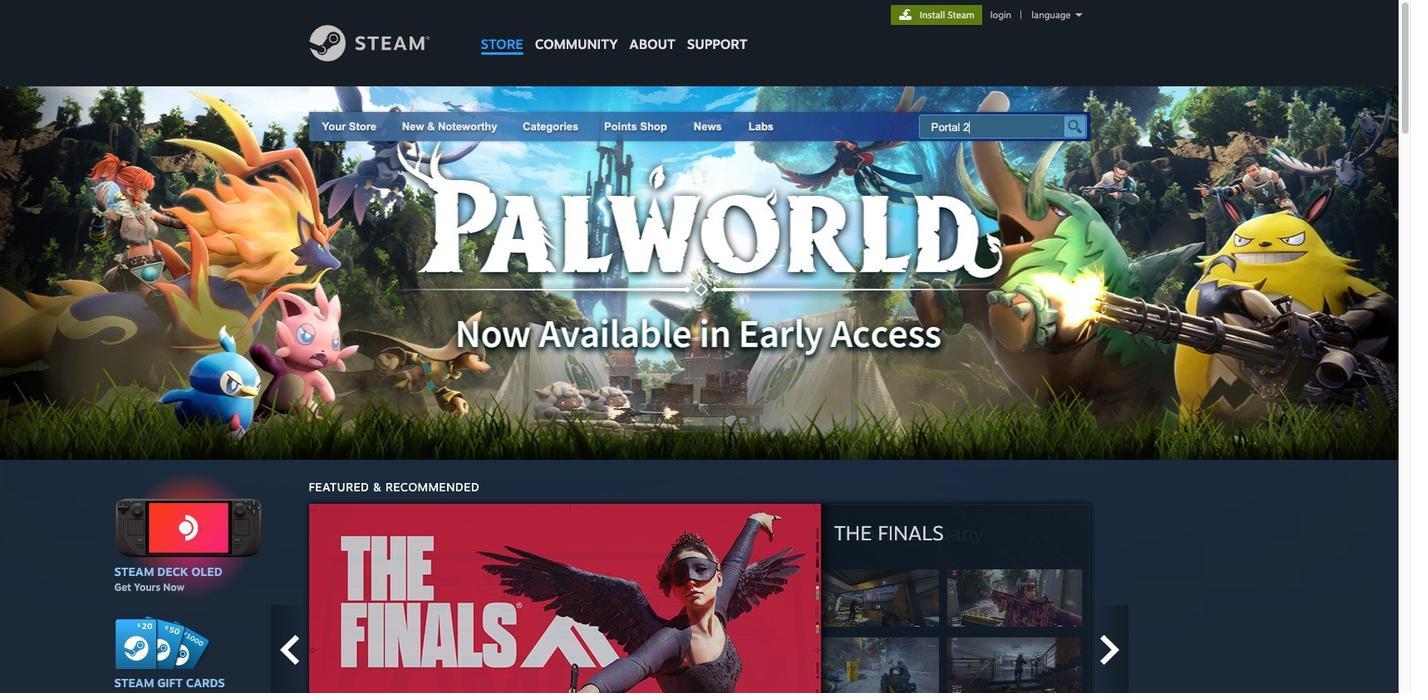 Task type: describe. For each thing, give the bounding box(es) containing it.
global menu navigation
[[475, 0, 753, 60]]



Task type: vqa. For each thing, say whether or not it's contained in the screenshot.
Browse
no



Task type: locate. For each thing, give the bounding box(es) containing it.
account menu navigation
[[891, 5, 1090, 25]]

None search field
[[919, 115, 1087, 139]]

link to the steam homepage image
[[309, 25, 455, 61]]

search search field
[[931, 117, 1060, 139]]



